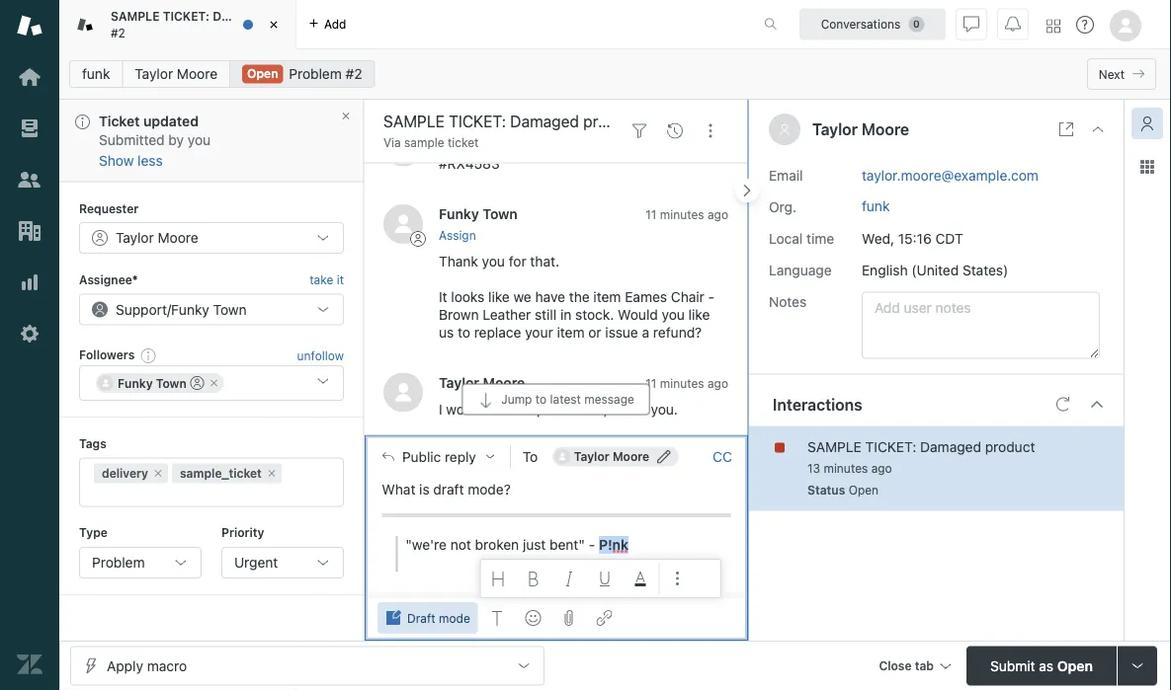 Task type: locate. For each thing, give the bounding box(es) containing it.
2 11 from the top
[[646, 377, 657, 391]]

1 vertical spatial sample
[[807, 439, 862, 455]]

2 horizontal spatial you
[[662, 307, 685, 323]]

1 vertical spatial problem
[[92, 554, 145, 571]]

1 vertical spatial #2
[[345, 66, 362, 82]]

assignee* element
[[79, 294, 344, 325]]

1 11 minutes ago from the top
[[646, 209, 728, 222]]

0 horizontal spatial problem
[[92, 554, 145, 571]]

funky
[[439, 207, 479, 223], [171, 301, 209, 317], [118, 376, 153, 390]]

1 11 minutes ago text field from the top
[[646, 209, 728, 222]]

minutes
[[660, 209, 704, 222], [660, 377, 704, 391], [824, 462, 868, 476]]

ticket: left close image
[[163, 9, 209, 23]]

email
[[769, 167, 803, 183]]

2 horizontal spatial remove image
[[266, 467, 278, 479]]

problem inside 'secondary' element
[[289, 66, 342, 82]]

11 minutes ago text field
[[646, 209, 728, 222], [646, 377, 728, 391]]

0 vertical spatial to
[[458, 324, 470, 341]]

1 horizontal spatial funk
[[862, 198, 890, 214]]

0 horizontal spatial #2
[[111, 26, 125, 40]]

damaged
[[213, 9, 268, 23], [920, 439, 981, 455]]

0 vertical spatial 11
[[646, 209, 657, 222]]

0 horizontal spatial ticket:
[[163, 9, 209, 23]]

0 vertical spatial town
[[483, 207, 518, 223]]

1 horizontal spatial damaged
[[920, 439, 981, 455]]

italic (cmd i) image
[[562, 571, 578, 587]]

town left user is an agent image
[[156, 376, 187, 390]]

2 vertical spatial you
[[662, 307, 685, 323]]

funk
[[82, 66, 110, 82], [862, 198, 890, 214]]

ago up cc
[[708, 377, 728, 391]]

info on adding followers image
[[141, 347, 156, 363]]

user is an agent image
[[190, 376, 204, 390]]

close tab button
[[870, 647, 959, 689]]

taylor moore link up would
[[439, 375, 525, 391]]

what is draft mode?
[[382, 481, 511, 498]]

minutes up chair
[[660, 209, 704, 222]]

ago right 13
[[871, 462, 892, 476]]

0 horizontal spatial open
[[247, 67, 278, 81]]

minutes up status
[[824, 462, 868, 476]]

damaged inside sample ticket: damaged product #2
[[213, 9, 268, 23]]

public reply button
[[365, 436, 510, 478]]

0 vertical spatial like
[[488, 289, 510, 305]]

close tab
[[879, 660, 934, 674]]

taylor moore inside conversationlabel log
[[439, 375, 525, 391]]

funkytownclown1@gmail.com image
[[98, 375, 114, 391]]

sample ticket: damaged product 13 minutes ago status open
[[807, 439, 1035, 498]]

0 horizontal spatial a
[[513, 402, 520, 418]]

0 horizontal spatial item
[[557, 324, 585, 341]]

#2 right zendesk support image
[[111, 26, 125, 40]]

urgent
[[234, 554, 278, 571]]

1 vertical spatial you
[[482, 253, 505, 270]]

11
[[646, 209, 657, 222], [646, 377, 657, 391]]

funky town link
[[439, 207, 518, 223]]

0 horizontal spatial funk link
[[69, 60, 123, 88]]

looks
[[451, 289, 485, 305]]

replace
[[474, 324, 521, 341]]

followers
[[79, 348, 135, 362]]

open down close image
[[247, 67, 278, 81]]

11 minutes ago up you.
[[646, 377, 728, 391]]

11 minutes ago text field up chair
[[646, 209, 728, 222]]

2 vertical spatial like
[[488, 402, 509, 418]]

notifications image
[[1005, 16, 1021, 32]]

item down in
[[557, 324, 585, 341]]

town for funky town
[[156, 376, 187, 390]]

ticket: inside sample ticket: damaged product #2
[[163, 9, 209, 23]]

0 horizontal spatial you
[[188, 132, 211, 148]]

2 11 minutes ago from the top
[[646, 377, 728, 391]]

1 horizontal spatial problem
[[289, 66, 342, 82]]

0 horizontal spatial sample
[[111, 9, 160, 23]]

funk link
[[69, 60, 123, 88], [862, 198, 890, 214]]

like up leather
[[488, 289, 510, 305]]

1 horizontal spatial -
[[708, 289, 715, 305]]

draft mode
[[407, 612, 470, 626]]

headings image
[[491, 571, 507, 587]]

product inside sample ticket: damaged product 13 minutes ago status open
[[985, 439, 1035, 455]]

0 vertical spatial #2
[[111, 26, 125, 40]]

english (united states)
[[862, 262, 1008, 278]]

funky town assign
[[439, 207, 518, 243]]

0 vertical spatial funk link
[[69, 60, 123, 88]]

0 vertical spatial minutes
[[660, 209, 704, 222]]

0 horizontal spatial town
[[156, 376, 187, 390]]

moore up support / funky town
[[158, 229, 198, 246]]

1 vertical spatial ticket:
[[865, 439, 916, 455]]

- left p!nk
[[589, 537, 595, 553]]

apply macro
[[107, 658, 187, 675]]

0 horizontal spatial -
[[589, 537, 595, 553]]

avatar image
[[383, 205, 423, 245], [383, 373, 423, 413]]

bold (cmd b) image
[[527, 571, 542, 587]]

0 vertical spatial avatar image
[[383, 205, 423, 245]]

Add user notes text field
[[862, 292, 1100, 359]]

0 vertical spatial damaged
[[213, 9, 268, 23]]

stock.
[[575, 307, 614, 323]]

0 vertical spatial funk
[[82, 66, 110, 82]]

2 vertical spatial ago
[[871, 462, 892, 476]]

less
[[138, 152, 163, 168]]

funky up assign button
[[439, 207, 479, 223]]

moore up jump
[[483, 375, 525, 391]]

0 vertical spatial ago
[[708, 209, 728, 222]]

ticket
[[99, 113, 140, 129]]

11 minutes ago for thank you for that.
[[646, 209, 728, 222]]

open right as
[[1057, 658, 1093, 675]]

2 vertical spatial funky
[[118, 376, 153, 390]]

1 vertical spatial taylor moore link
[[439, 375, 525, 391]]

minutes for thank you for that.
[[660, 209, 704, 222]]

#rx4583
[[439, 156, 500, 172]]

next
[[1099, 67, 1125, 81]]

to right jump
[[535, 393, 547, 407]]

minutes for i would like a replacement, thank you.
[[660, 377, 704, 391]]

funk up wed,
[[862, 198, 890, 214]]

conversations button
[[800, 8, 946, 40]]

1 vertical spatial -
[[589, 537, 595, 553]]

0 horizontal spatial damaged
[[213, 9, 268, 23]]

1 vertical spatial 11 minutes ago text field
[[646, 377, 728, 391]]

1 horizontal spatial a
[[642, 324, 649, 341]]

11 for i would like a replacement, thank you.
[[646, 377, 657, 391]]

you left for
[[482, 253, 505, 270]]

problem
[[289, 66, 342, 82], [92, 554, 145, 571]]

0 horizontal spatial remove image
[[152, 467, 164, 479]]

edit user image
[[657, 450, 671, 464]]

wed,
[[862, 230, 894, 247]]

1 vertical spatial funky
[[171, 301, 209, 317]]

taylor
[[135, 66, 173, 82], [812, 120, 858, 139], [116, 229, 154, 246], [439, 375, 479, 391], [574, 450, 609, 464]]

1 horizontal spatial to
[[535, 393, 547, 407]]

urgent button
[[221, 547, 344, 578]]

reporting image
[[17, 270, 42, 295]]

- inside the public reply composer draft mode text box
[[589, 537, 595, 553]]

take it button
[[310, 270, 344, 290]]

2 11 minutes ago text field from the top
[[646, 377, 728, 391]]

funky right "funkytownclown1@gmail.com" icon
[[118, 376, 153, 390]]

funky inside funky town option
[[118, 376, 153, 390]]

1 vertical spatial avatar image
[[383, 373, 423, 413]]

0 vertical spatial taylor moore link
[[122, 60, 230, 88]]

0 horizontal spatial taylor moore link
[[122, 60, 230, 88]]

2 avatar image from the top
[[383, 373, 423, 413]]

damaged for sample ticket: damaged product #2
[[213, 9, 268, 23]]

#2 inside 'secondary' element
[[345, 66, 362, 82]]

format text image
[[490, 611, 506, 627]]

sample
[[111, 9, 160, 23], [807, 439, 862, 455]]

like
[[488, 289, 510, 305], [689, 307, 710, 323], [488, 402, 509, 418]]

chair
[[671, 289, 705, 305]]

problem inside popup button
[[92, 554, 145, 571]]

alert
[[59, 100, 364, 182]]

0 vertical spatial problem
[[289, 66, 342, 82]]

moore down sample ticket: damaged product #2
[[177, 66, 217, 82]]

assignee*
[[79, 272, 138, 286]]

0 vertical spatial -
[[708, 289, 715, 305]]

notes
[[769, 294, 807, 310]]

funky town option
[[96, 373, 224, 393]]

1 vertical spatial a
[[513, 402, 520, 418]]

1 vertical spatial ago
[[708, 377, 728, 391]]

main element
[[0, 0, 59, 691]]

1 horizontal spatial #2
[[345, 66, 362, 82]]

(united
[[912, 262, 959, 278]]

like right would
[[488, 402, 509, 418]]

underline (cmd u) image
[[598, 571, 613, 587]]

town up thank you for that.
[[483, 207, 518, 223]]

remove image right user is an agent image
[[208, 377, 220, 389]]

your
[[525, 324, 553, 341]]

1 vertical spatial product
[[985, 439, 1035, 455]]

15:16
[[898, 230, 932, 247]]

1 horizontal spatial funky
[[171, 301, 209, 317]]

minutes up you.
[[660, 377, 704, 391]]

take
[[310, 272, 333, 286]]

2 vertical spatial minutes
[[824, 462, 868, 476]]

0 vertical spatial a
[[642, 324, 649, 341]]

0 vertical spatial open
[[247, 67, 278, 81]]

remove image right sample_ticket
[[266, 467, 278, 479]]

leather
[[483, 307, 531, 323]]

11 minutes ago
[[646, 209, 728, 222], [646, 377, 728, 391]]

1 horizontal spatial sample
[[807, 439, 862, 455]]

sample for sample ticket: damaged product 13 minutes ago status open
[[807, 439, 862, 455]]

mode
[[439, 612, 470, 626]]

11 right additional actions image
[[646, 377, 657, 391]]

reply
[[445, 449, 476, 465]]

1 11 from the top
[[646, 209, 657, 222]]

have
[[535, 289, 565, 305]]

taylor moore link up updated
[[122, 60, 230, 88]]

customer context image
[[1139, 116, 1155, 131]]

take it
[[310, 272, 344, 286]]

13 minutes ago text field
[[807, 462, 892, 476]]

i would like a replacement, thank you.
[[439, 402, 678, 418]]

tab containing sample ticket: damaged product
[[59, 0, 317, 49]]

like down chair
[[689, 307, 710, 323]]

like inside eames chair - brown leather still in stock. would you like us to replace your item or issue a refund?
[[689, 307, 710, 323]]

issue
[[605, 324, 638, 341]]

1 vertical spatial minutes
[[660, 377, 704, 391]]

1 vertical spatial damaged
[[920, 439, 981, 455]]

#2 inside sample ticket: damaged product #2
[[111, 26, 125, 40]]

1 vertical spatial like
[[689, 307, 710, 323]]

support / funky town
[[116, 301, 247, 317]]

1 vertical spatial 11
[[646, 377, 657, 391]]

that.
[[530, 253, 559, 270]]

#2 up close ticket collision notification "image"
[[345, 66, 362, 82]]

get help image
[[1076, 16, 1094, 34]]

close image
[[264, 15, 284, 35]]

problem button
[[79, 547, 202, 578]]

2 horizontal spatial funky
[[439, 207, 479, 223]]

ticket: up 13 minutes ago text field
[[865, 439, 916, 455]]

product inside sample ticket: damaged product #2
[[271, 9, 317, 23]]

priority
[[221, 526, 264, 540]]

support
[[116, 301, 167, 317]]

1 horizontal spatial funk link
[[862, 198, 890, 214]]

remove image
[[208, 377, 220, 389], [152, 467, 164, 479], [266, 467, 278, 479]]

remove image for delivery
[[152, 467, 164, 479]]

minutes inside sample ticket: damaged product 13 minutes ago status open
[[824, 462, 868, 476]]

funky for funky town
[[118, 376, 153, 390]]

organizations image
[[17, 218, 42, 244]]

2 horizontal spatial open
[[1057, 658, 1093, 675]]

view more details image
[[1058, 122, 1074, 137]]

conversations
[[821, 17, 901, 31]]

0 vertical spatial 11 minutes ago text field
[[646, 209, 728, 222]]

damaged inside sample ticket: damaged product 13 minutes ago status open
[[920, 439, 981, 455]]

ticket: inside sample ticket: damaged product 13 minutes ago status open
[[865, 439, 916, 455]]

funk link up ticket
[[69, 60, 123, 88]]

you up refund?
[[662, 307, 685, 323]]

1 horizontal spatial ticket:
[[865, 439, 916, 455]]

0 vertical spatial ticket:
[[163, 9, 209, 23]]

you inside eames chair - brown leather still in stock. would you like us to replace your item or issue a refund?
[[662, 307, 685, 323]]

0 horizontal spatial to
[[458, 324, 470, 341]]

2 vertical spatial town
[[156, 376, 187, 390]]

to
[[458, 324, 470, 341], [535, 393, 547, 407]]

user image
[[779, 124, 791, 135], [781, 125, 789, 135]]

as
[[1039, 658, 1054, 675]]

0 vertical spatial item
[[593, 289, 621, 305]]

funky right "support"
[[171, 301, 209, 317]]

to inside eames chair - brown leather still in stock. would you like us to replace your item or issue a refund?
[[458, 324, 470, 341]]

1 vertical spatial item
[[557, 324, 585, 341]]

-
[[708, 289, 715, 305], [589, 537, 595, 553]]

0 horizontal spatial funk
[[82, 66, 110, 82]]

0 horizontal spatial funky
[[118, 376, 153, 390]]

1 vertical spatial funk link
[[862, 198, 890, 214]]

moore left the edit user image on the right
[[613, 450, 649, 464]]

what
[[382, 481, 415, 498]]

ticket:
[[163, 9, 209, 23], [865, 439, 916, 455]]

remove image right delivery
[[152, 467, 164, 479]]

or
[[588, 324, 601, 341]]

open down 13 minutes ago text field
[[849, 484, 879, 498]]

requester element
[[79, 222, 344, 254]]

problem down the add dropdown button
[[289, 66, 342, 82]]

0 horizontal spatial product
[[271, 9, 317, 23]]

sample inside sample ticket: damaged product 13 minutes ago status open
[[807, 439, 862, 455]]

add
[[324, 17, 346, 31]]

2 horizontal spatial town
[[483, 207, 518, 223]]

funky inside funky town assign
[[439, 207, 479, 223]]

11 minutes ago text field up you.
[[646, 377, 728, 391]]

avatar image left the i
[[383, 373, 423, 413]]

1 vertical spatial funk
[[862, 198, 890, 214]]

0 vertical spatial sample
[[111, 9, 160, 23]]

1 vertical spatial town
[[213, 301, 247, 317]]

taylor moore link
[[122, 60, 230, 88], [439, 375, 525, 391]]

submitted
[[99, 132, 165, 148]]

1 horizontal spatial product
[[985, 439, 1035, 455]]

1 horizontal spatial taylor moore link
[[439, 375, 525, 391]]

draft
[[407, 612, 435, 626]]

Subject field
[[379, 110, 618, 133]]

- right chair
[[708, 289, 715, 305]]

events image
[[667, 123, 683, 139]]

11 up "eames"
[[646, 209, 657, 222]]

town inside funky town assign
[[483, 207, 518, 223]]

funk link up wed,
[[862, 198, 890, 214]]

taylor.moore@example.com image
[[554, 449, 570, 465]]

item
[[593, 289, 621, 305], [557, 324, 585, 341]]

zendesk support image
[[17, 13, 42, 39]]

#2
[[111, 26, 125, 40], [345, 66, 362, 82]]

avatar image left assign
[[383, 205, 423, 245]]

public
[[402, 449, 441, 465]]

moore
[[177, 66, 217, 82], [862, 120, 909, 139], [158, 229, 198, 246], [483, 375, 525, 391], [613, 450, 649, 464]]

would
[[618, 307, 658, 323]]

moore up taylor.moore@example.com
[[862, 120, 909, 139]]

sample for sample ticket: damaged product #2
[[111, 9, 160, 23]]

0 vertical spatial 11 minutes ago
[[646, 209, 728, 222]]

sample inside sample ticket: damaged product #2
[[111, 9, 160, 23]]

11 minutes ago up chair
[[646, 209, 728, 222]]

0 vertical spatial you
[[188, 132, 211, 148]]

alert containing ticket updated
[[59, 100, 364, 182]]

problem down type
[[92, 554, 145, 571]]

11 minutes ago for i would like a replacement, thank you.
[[646, 377, 728, 391]]

0 vertical spatial funky
[[439, 207, 479, 223]]

funk up ticket
[[82, 66, 110, 82]]

like for it looks like we have the item
[[488, 289, 510, 305]]

to right us
[[458, 324, 470, 341]]

tab
[[59, 0, 317, 49]]

1 vertical spatial 11 minutes ago
[[646, 377, 728, 391]]

tab
[[915, 660, 934, 674]]

jump to latest message button
[[462, 384, 650, 416]]

1 horizontal spatial town
[[213, 301, 247, 317]]

ago left org.
[[708, 209, 728, 222]]

town right /
[[213, 301, 247, 317]]

0 vertical spatial product
[[271, 9, 317, 23]]

assign
[[439, 229, 476, 243]]

item up stock.
[[593, 289, 621, 305]]

a inside eames chair - brown leather still in stock. would you like us to replace your item or issue a refund?
[[642, 324, 649, 341]]

1 vertical spatial to
[[535, 393, 547, 407]]

town inside option
[[156, 376, 187, 390]]

you right by
[[188, 132, 211, 148]]

1 horizontal spatial open
[[849, 484, 879, 498]]

1 vertical spatial open
[[849, 484, 879, 498]]



Task type: describe. For each thing, give the bounding box(es) containing it.
draft mode button
[[378, 603, 478, 634]]

us
[[439, 324, 454, 341]]

draft
[[433, 481, 464, 498]]

town for funky town assign
[[483, 207, 518, 223]]

admin image
[[17, 321, 42, 347]]

local time
[[769, 230, 834, 247]]

public reply
[[402, 449, 476, 465]]

unfollow button
[[297, 346, 344, 364]]

ticket updated submitted by you show less
[[99, 113, 211, 168]]

next button
[[1087, 58, 1156, 90]]

1 horizontal spatial remove image
[[208, 377, 220, 389]]

taylor moore inside 'secondary' element
[[135, 66, 217, 82]]

13
[[807, 462, 820, 476]]

funky inside assignee* element
[[171, 301, 209, 317]]

1 horizontal spatial item
[[593, 289, 621, 305]]

secondary element
[[59, 54, 1171, 94]]

p!nk
[[599, 537, 629, 553]]

refund?
[[653, 324, 702, 341]]

taylor moore inside requester element
[[116, 229, 198, 246]]

ticket: for sample ticket: damaged product 13 minutes ago status open
[[865, 439, 916, 455]]

conversationlabel log
[[364, 112, 748, 435]]

it
[[439, 289, 447, 305]]

thank
[[439, 253, 478, 270]]

tags
[[79, 436, 106, 450]]

ticket: for sample ticket: damaged product #2
[[163, 9, 209, 23]]

additional actions image
[[614, 376, 630, 391]]

close ticket collision notification image
[[340, 110, 352, 122]]

funk link inside 'secondary' element
[[69, 60, 123, 88]]

problem #2
[[289, 66, 362, 82]]

apply
[[107, 658, 143, 675]]

taylor inside conversationlabel log
[[439, 375, 479, 391]]

just
[[523, 537, 546, 553]]

cdt
[[935, 230, 963, 247]]

filter image
[[632, 123, 647, 139]]

/
[[167, 301, 171, 317]]

time
[[806, 230, 834, 247]]

zendesk products image
[[1047, 19, 1060, 33]]

org.
[[769, 199, 797, 215]]

1 avatar image from the top
[[383, 205, 423, 245]]

problem for problem #2
[[289, 66, 342, 82]]

thank
[[611, 402, 647, 418]]

displays possible ticket submission types image
[[1130, 659, 1145, 675]]

"we're not broken just bent" - p!nk
[[406, 537, 629, 553]]

it looks like we have the item
[[439, 289, 625, 305]]

product for sample ticket: damaged product #2
[[271, 9, 317, 23]]

updated
[[143, 113, 199, 129]]

wed, 15:16 cdt
[[862, 230, 963, 247]]

i
[[439, 402, 442, 418]]

via sample ticket
[[383, 136, 479, 150]]

cc button
[[713, 448, 732, 466]]

tabs tab list
[[59, 0, 743, 49]]

still
[[535, 307, 557, 323]]

remove image for sample_ticket
[[266, 467, 278, 479]]

via
[[383, 136, 401, 150]]

zendesk image
[[17, 652, 42, 678]]

taylor inside requester element
[[116, 229, 154, 246]]

you inside 'ticket updated submitted by you show less'
[[188, 132, 211, 148]]

latest
[[550, 393, 581, 407]]

you.
[[651, 402, 678, 418]]

moore inside conversationlabel log
[[483, 375, 525, 391]]

close image
[[1090, 122, 1106, 137]]

submit
[[990, 658, 1035, 675]]

views image
[[17, 116, 42, 141]]

language
[[769, 262, 832, 278]]

moore inside 'secondary' element
[[177, 66, 217, 82]]

funky town
[[118, 376, 187, 390]]

add attachment image
[[561, 611, 577, 627]]

would
[[446, 402, 484, 418]]

type
[[79, 526, 108, 540]]

open inside 'secondary' element
[[247, 67, 278, 81]]

jump to latest message
[[501, 393, 634, 407]]

mode?
[[468, 481, 511, 498]]

customers image
[[17, 167, 42, 193]]

eames
[[625, 289, 667, 305]]

add link (cmd k) image
[[597, 611, 612, 627]]

message
[[584, 393, 634, 407]]

"we're
[[406, 537, 447, 553]]

to
[[523, 449, 538, 465]]

- inside eames chair - brown leather still in stock. would you like us to replace your item or issue a refund?
[[708, 289, 715, 305]]

we
[[513, 289, 531, 305]]

2 vertical spatial open
[[1057, 658, 1093, 675]]

thank you for that.
[[439, 253, 559, 270]]

submit as open
[[990, 658, 1093, 675]]

apps image
[[1139, 159, 1155, 175]]

11 for thank you for that.
[[646, 209, 657, 222]]

sample
[[404, 136, 444, 150]]

ago for i would like a replacement, thank you.
[[708, 377, 728, 391]]

funk inside 'secondary' element
[[82, 66, 110, 82]]

product for sample ticket: damaged product 13 minutes ago status open
[[985, 439, 1035, 455]]

button displays agent's chat status as invisible. image
[[964, 16, 979, 32]]

taylor.moore@example.com
[[862, 167, 1039, 183]]

followers element
[[79, 365, 344, 401]]

replacement,
[[524, 402, 608, 418]]

like for i would like a replacement, thank you.
[[488, 402, 509, 418]]

states)
[[963, 262, 1008, 278]]

item inside eames chair - brown leather still in stock. would you like us to replace your item or issue a refund?
[[557, 324, 585, 341]]

get started image
[[17, 64, 42, 90]]

english
[[862, 262, 908, 278]]

to inside button
[[535, 393, 547, 407]]

for
[[509, 253, 526, 270]]

hide composer image
[[548, 428, 564, 443]]

11 minutes ago text field for thank you for that.
[[646, 209, 728, 222]]

damaged for sample ticket: damaged product 13 minutes ago status open
[[920, 439, 981, 455]]

open inside sample ticket: damaged product 13 minutes ago status open
[[849, 484, 879, 498]]

status
[[807, 484, 845, 498]]

is
[[419, 481, 430, 498]]

it
[[337, 272, 344, 286]]

problem for problem
[[92, 554, 145, 571]]

add button
[[296, 0, 358, 48]]

local
[[769, 230, 803, 247]]

ago for thank you for that.
[[708, 209, 728, 222]]

unfollow
[[297, 348, 344, 362]]

ago inside sample ticket: damaged product 13 minutes ago status open
[[871, 462, 892, 476]]

cc
[[713, 449, 732, 465]]

delivery
[[102, 466, 148, 480]]

town inside assignee* element
[[213, 301, 247, 317]]

ticket actions image
[[703, 123, 718, 139]]

funky for funky town assign
[[439, 207, 479, 223]]

eames chair - brown leather still in stock. would you like us to replace your item or issue a refund?
[[439, 289, 715, 341]]

insert emojis image
[[526, 611, 541, 627]]

broken
[[475, 537, 519, 553]]

Public reply composer Draft mode text field
[[374, 478, 739, 572]]

1 horizontal spatial you
[[482, 253, 505, 270]]

close
[[879, 660, 912, 674]]

taylor inside taylor moore link
[[135, 66, 173, 82]]

moore inside requester element
[[158, 229, 198, 246]]

11 minutes ago text field for i would like a replacement, thank you.
[[646, 377, 728, 391]]

in
[[560, 307, 572, 323]]

by
[[168, 132, 184, 148]]

not
[[450, 537, 471, 553]]



Task type: vqa. For each thing, say whether or not it's contained in the screenshot.
CANCEL button
no



